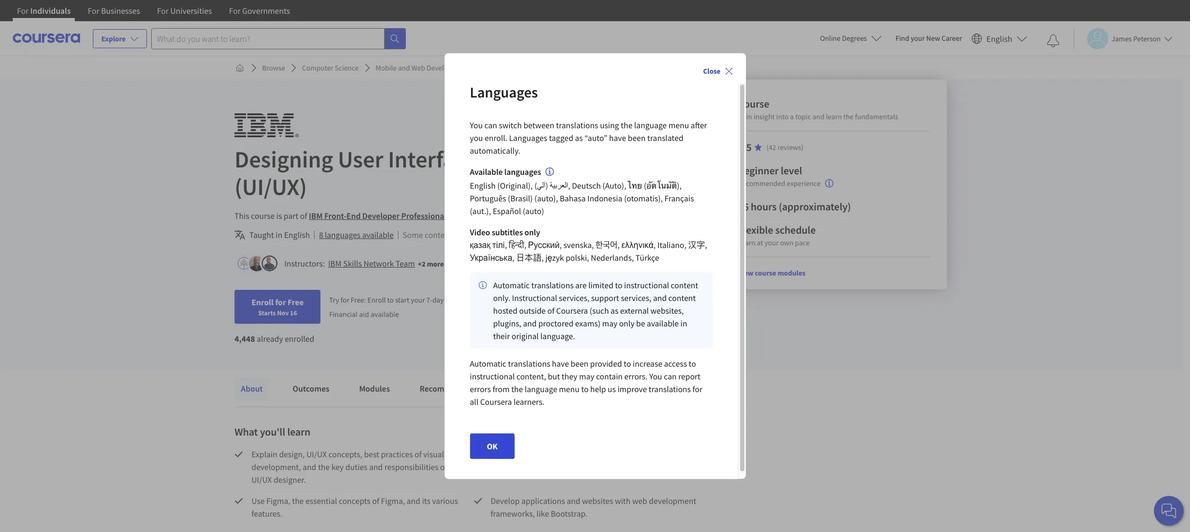 Task type: locate. For each thing, give the bounding box(es) containing it.
1 vertical spatial in
[[680, 318, 687, 329]]

0 horizontal spatial in
[[276, 230, 282, 240]]

0 vertical spatial english
[[986, 33, 1012, 44]]

for individuals
[[17, 5, 71, 16]]

2 horizontal spatial for
[[693, 384, 702, 395]]

the left fundamentals
[[844, 112, 854, 121]]

science
[[335, 63, 359, 73]]

new
[[926, 33, 940, 43]]

english up português
[[470, 180, 496, 191]]

level
[[781, 164, 802, 177]]

nov
[[277, 309, 289, 317]]

can up enroll.
[[484, 120, 497, 131]]

may inside automatic translations have been provided to increase access to instructional content, but they may contain errors. you can report errors from the language menu to help us improve translations for all coursera learners.
[[579, 371, 594, 382]]

access right full
[[457, 296, 477, 305]]

applications
[[521, 496, 565, 507]]

1 vertical spatial languages
[[325, 230, 360, 240]]

experience
[[787, 179, 821, 189]]

2 horizontal spatial may
[[602, 318, 617, 329]]

web up (rwd),
[[522, 449, 537, 460]]

in inside the automatic translations are limited to instructional content only. instructional services, support services, and content hosted outside of coursera (such as external websites, plugins, and proctored exams) may only be available in their original language.
[[680, 318, 687, 329]]

ui/ux right design,
[[306, 449, 327, 460]]

1 horizontal spatial may
[[579, 371, 594, 382]]

0 horizontal spatial for
[[275, 297, 286, 308]]

instructional inside the automatic translations are limited to instructional content only. instructional services, support services, and content hosted outside of coursera (such as external websites, plugins, and proctored exams) may only be available in their original language.
[[624, 280, 669, 291]]

your right at
[[765, 238, 779, 248]]

like up development. at the right of page
[[619, 449, 632, 460]]

exams)
[[575, 318, 600, 329]]

indonesia
[[587, 193, 622, 204]]

3 for from the left
[[157, 5, 169, 16]]

you down increase
[[649, 371, 662, 382]]

1 vertical spatial been
[[571, 359, 588, 369]]

increase
[[633, 359, 662, 369]]

may left not
[[454, 230, 469, 240]]

4.5
[[738, 141, 752, 154]]

and up bootstrap.
[[567, 496, 580, 507]]

developer
[[362, 211, 400, 221]]

development,
[[251, 462, 301, 473]]

for
[[341, 296, 349, 305], [275, 297, 286, 308], [693, 384, 702, 395]]

languages for available
[[504, 167, 541, 177]]

to up errors.
[[624, 359, 631, 369]]

concepts
[[339, 496, 371, 507]]

0 horizontal spatial enroll
[[251, 297, 274, 308]]

access inside try for free: enroll to start your 7-day full access free trial financial aid available
[[457, 296, 477, 305]]

learners.
[[514, 397, 545, 408]]

to right limited
[[615, 280, 622, 291]]

1 vertical spatial automatic
[[470, 359, 506, 369]]

1 horizontal spatial course
[[755, 268, 776, 278]]

español
[[493, 206, 521, 217]]

1 horizontal spatial translated
[[647, 133, 683, 143]]

and right topic
[[813, 112, 825, 121]]

english down part
[[284, 230, 310, 240]]

0 vertical spatial be
[[484, 230, 493, 240]]

the right using
[[621, 120, 632, 131]]

only down external
[[619, 318, 635, 329]]

english inside button
[[986, 33, 1012, 44]]

1 horizontal spatial services,
[[621, 293, 651, 304]]

1 vertical spatial translated
[[495, 230, 531, 240]]

can left report
[[664, 371, 677, 382]]

trial
[[492, 296, 504, 305]]

8 languages available
[[319, 230, 394, 240]]

2 vertical spatial your
[[411, 296, 425, 305]]

may up help
[[579, 371, 594, 382]]

your right find
[[911, 33, 925, 43]]

languages down between
[[509, 133, 547, 143]]

0 horizontal spatial a
[[449, 462, 453, 473]]

0 vertical spatial ui/ux
[[306, 449, 327, 460]]

automatic for automatic translations are limited to instructional content only. instructional services, support services, and content hosted outside of coursera (such as external websites, plugins, and proctored exams) may only be available in their original language.
[[493, 280, 530, 291]]

you'll
[[260, 426, 285, 439]]

1 vertical spatial only
[[619, 318, 635, 329]]

0 horizontal spatial your
[[411, 296, 425, 305]]

for left "businesses"
[[88, 5, 99, 16]]

and down design,
[[303, 462, 316, 473]]

the left "key" in the left of the page
[[318, 462, 330, 473]]

insight
[[754, 112, 775, 121]]

been up they
[[571, 359, 588, 369]]

and down design
[[542, 462, 556, 473]]

view
[[738, 268, 754, 278]]

chat with us image
[[1160, 503, 1177, 520]]

in down websites,
[[680, 318, 687, 329]]

1 horizontal spatial in
[[680, 318, 687, 329]]

0 vertical spatial a
[[790, 112, 794, 121]]

gain
[[738, 112, 752, 121]]

0 horizontal spatial menu
[[559, 384, 580, 395]]

video subtitles only қазақ тілі, हिन्दी, русский, svenska, 한국어, ελληνικά, italiano, 汉字, українська, 日本語, język polski, nederlands, türkçe
[[470, 227, 707, 263]]

0 vertical spatial 16
[[738, 200, 749, 213]]

1 vertical spatial be
[[636, 318, 645, 329]]

more information on translated content image
[[545, 168, 554, 176]]

languages inside you can switch between translations using the language menu after you enroll. languages tagged as "auto" have been translated automatically.
[[509, 133, 547, 143]]

for inside enroll for free starts nov 16
[[275, 297, 286, 308]]

course right view
[[755, 268, 776, 278]]

1 vertical spatial menu
[[559, 384, 580, 395]]

1 horizontal spatial can
[[664, 371, 677, 382]]

develop applications and websites with web development frameworks, like bootstrap.
[[491, 496, 698, 519]]

1 horizontal spatial learn
[[826, 112, 842, 121]]

designer.
[[274, 475, 306, 485]]

for for individuals
[[17, 5, 29, 16]]

0 vertical spatial learn
[[826, 112, 842, 121]]

ibm left skills
[[328, 258, 341, 269]]

a inside explain design, ui/ux concepts, best practices of visual development, and the key duties and responsibilities of a ui/ux designer.
[[449, 462, 453, 473]]

the inside use figma, the essential concepts of figma, and its various features.
[[292, 496, 304, 507]]

content,
[[516, 371, 546, 382]]

0 vertical spatial web
[[411, 63, 425, 73]]

pace
[[795, 238, 810, 248]]

0 horizontal spatial instructional
[[470, 371, 515, 382]]

for
[[17, 5, 29, 16], [88, 5, 99, 16], [157, 5, 169, 16], [229, 5, 241, 16]]

services, up external
[[621, 293, 651, 304]]

1 horizontal spatial be
[[636, 318, 645, 329]]

translations inside the automatic translations are limited to instructional content only. instructional services, support services, and content hosted outside of coursera (such as external websites, plugins, and proctored exams) may only be available in their original language.
[[531, 280, 574, 291]]

figma, left its
[[381, 496, 405, 507]]

modules link
[[353, 377, 396, 401]]

instructional
[[512, 293, 557, 304]]

1 vertical spatial like
[[537, 509, 549, 519]]

0 vertical spatial language
[[634, 120, 667, 131]]

2 vertical spatial web
[[600, 462, 616, 473]]

language right using
[[634, 120, 667, 131]]

automatic up errors
[[470, 359, 506, 369]]

1 for from the left
[[17, 5, 29, 16]]

0 vertical spatial like
[[619, 449, 632, 460]]

financial
[[329, 310, 357, 319]]

translations up "instructional"
[[531, 280, 574, 291]]

1 vertical spatial web
[[632, 496, 647, 507]]

2 services, from the left
[[621, 293, 651, 304]]

english
[[986, 33, 1012, 44], [470, 180, 496, 191], [284, 230, 310, 240]]

1 horizontal spatial you
[[649, 371, 662, 382]]

for left 'governments'
[[229, 5, 241, 16]]

have up but
[[552, 359, 569, 369]]

find your new career
[[896, 33, 962, 43]]

coursera down from
[[480, 397, 512, 408]]

access up report
[[664, 359, 687, 369]]

language inside automatic translations have been provided to increase access to instructional content, but they may contain errors. you can report errors from the language menu to help us improve translations for all coursera learners.
[[525, 384, 557, 395]]

1 horizontal spatial only
[[619, 318, 635, 329]]

only inside the automatic translations are limited to instructional content only. instructional services, support services, and content hosted outside of coursera (such as external websites, plugins, and proctored exams) may only be available in their original language.
[[619, 318, 635, 329]]

for inside automatic translations have been provided to increase access to instructional content, but they may contain errors. you can report errors from the language menu to help us improve translations for all coursera learners.
[[693, 384, 702, 395]]

career
[[942, 33, 962, 43]]

1 vertical spatial languages
[[509, 133, 547, 143]]

0 vertical spatial course
[[251, 211, 275, 221]]

of up "proctored"
[[547, 306, 554, 316]]

1 horizontal spatial language
[[634, 120, 667, 131]]

languages inside dialog
[[504, 167, 541, 177]]

русский,
[[528, 240, 562, 250]]

and inside use figma, the essential concepts of figma, and its various features.
[[407, 496, 420, 507]]

in
[[276, 230, 282, 240], [680, 318, 687, 329]]

languages inside button
[[325, 230, 360, 240]]

2 horizontal spatial your
[[911, 33, 925, 43]]

figma, up features.
[[266, 496, 290, 507]]

of up responsibilities
[[415, 449, 422, 460]]

16 left hours
[[738, 200, 749, 213]]

0 vertical spatial can
[[484, 120, 497, 131]]

ibm left front-
[[309, 211, 323, 221]]

0 vertical spatial have
[[609, 133, 626, 143]]

may down (such
[[602, 318, 617, 329]]

responsibilities
[[384, 462, 438, 473]]

to left help
[[581, 384, 589, 395]]

ui/ux down development,
[[251, 475, 272, 485]]

16 right nov
[[290, 309, 297, 317]]

the inside you can switch between translations using the language menu after you enroll. languages tagged as "auto" have been translated automatically.
[[621, 120, 632, 131]]

to left start
[[387, 296, 394, 305]]

(auto),
[[602, 180, 626, 191]]

(brasil)
[[508, 193, 533, 204]]

0 horizontal spatial only
[[524, 227, 540, 238]]

8 languages available button
[[319, 229, 394, 241]]

and up websites,
[[653, 293, 667, 304]]

corey leong image
[[249, 256, 265, 272]]

for for businesses
[[88, 5, 99, 16]]

translations up content,
[[508, 359, 550, 369]]

ok button
[[470, 434, 515, 460]]

you inside automatic translations have been provided to increase access to instructional content, but they may contain errors. you can report errors from the language menu to help us improve translations for all coursera learners.
[[649, 371, 662, 382]]

1 figma, from the left
[[266, 496, 290, 507]]

instructional up from
[[470, 371, 515, 382]]

1 horizontal spatial your
[[765, 238, 779, 248]]

for for try
[[341, 296, 349, 305]]

0 vertical spatial been
[[628, 133, 646, 143]]

coursera up exams)
[[556, 306, 588, 316]]

0 vertical spatial translated
[[647, 133, 683, 143]]

mobile and web development link
[[371, 58, 473, 77]]

be
[[484, 230, 493, 240], [636, 318, 645, 329]]

for down report
[[693, 384, 702, 395]]

and right mobile at left
[[398, 63, 410, 73]]

4 for from the left
[[229, 5, 241, 16]]

have down using
[[609, 133, 626, 143]]

as right (such
[[611, 306, 618, 316]]

0 horizontal spatial languages
[[325, 230, 360, 240]]

automatic up "only." at the bottom
[[493, 280, 530, 291]]

translated down español
[[495, 230, 531, 240]]

languages up (original),
[[504, 167, 541, 177]]

learn inside course gain insight into a topic and learn the fundamentals
[[826, 112, 842, 121]]

and inside examine web design methodologies like responsive web design (rwd), and progressive web development.
[[542, 462, 556, 473]]

start
[[395, 296, 409, 305]]

0 vertical spatial automatic
[[493, 280, 530, 291]]

1 horizontal spatial 16
[[738, 200, 749, 213]]

starts
[[258, 309, 276, 317]]

2 vertical spatial may
[[579, 371, 594, 382]]

0 vertical spatial languages
[[504, 167, 541, 177]]

0 horizontal spatial learn
[[287, 426, 310, 439]]

this
[[235, 211, 249, 221]]

1 horizontal spatial instructional
[[624, 280, 669, 291]]

provided
[[590, 359, 622, 369]]

may
[[454, 230, 469, 240], [602, 318, 617, 329], [579, 371, 594, 382]]

ibm
[[309, 211, 323, 221], [328, 258, 341, 269]]

your left 7-
[[411, 296, 425, 305]]

web left the development
[[411, 63, 425, 73]]

enroll.
[[485, 133, 507, 143]]

0 horizontal spatial you
[[470, 120, 483, 131]]

you up you
[[470, 120, 483, 131]]

development.
[[617, 462, 667, 473]]

and inside course gain insight into a topic and learn the fundamentals
[[813, 112, 825, 121]]

translations up tagged
[[556, 120, 598, 131]]

home image
[[236, 64, 244, 72]]

available inside the automatic translations are limited to instructional content only. instructional services, support services, and content hosted outside of coursera (such as external websites, plugins, and proctored exams) may only be available in their original language.
[[647, 318, 679, 329]]

2 horizontal spatial english
[[986, 33, 1012, 44]]

english right career
[[986, 33, 1012, 44]]

1 horizontal spatial web
[[632, 496, 647, 507]]

1 vertical spatial 16
[[290, 309, 297, 317]]

and left its
[[407, 496, 420, 507]]

languages up the switch
[[470, 83, 538, 102]]

taught in english
[[249, 230, 310, 240]]

日本語,
[[516, 253, 544, 263]]

the inside automatic translations have been provided to increase access to instructional content, but they may contain errors. you can report errors from the language menu to help us improve translations for all coursera learners.
[[511, 384, 523, 395]]

0 vertical spatial as
[[575, 133, 583, 143]]

instructional down türkçe
[[624, 280, 669, 291]]

in right taught
[[276, 230, 282, 240]]

modules
[[778, 268, 806, 278]]

1 vertical spatial instructional
[[470, 371, 515, 382]]

improve
[[618, 384, 647, 395]]

only
[[524, 227, 540, 238], [619, 318, 635, 329]]

be down external
[[636, 318, 645, 329]]

1 vertical spatial ibm
[[328, 258, 341, 269]]

of down visual
[[440, 462, 447, 473]]

services, down are
[[559, 293, 589, 304]]

a
[[790, 112, 794, 121], [449, 462, 453, 473]]

+2 more button
[[418, 259, 444, 270]]

0 horizontal spatial can
[[484, 120, 497, 131]]

services,
[[559, 293, 589, 304], [621, 293, 651, 304]]

1 vertical spatial coursera
[[480, 397, 512, 408]]

have inside automatic translations have been provided to increase access to instructional content, but they may contain errors. you can report errors from the language menu to help us improve translations for all coursera learners.
[[552, 359, 569, 369]]

for right try on the bottom of page
[[341, 296, 349, 305]]

0 horizontal spatial been
[[571, 359, 588, 369]]

a right into
[[790, 112, 794, 121]]

flexible schedule learn at your own pace
[[738, 223, 816, 248]]

all
[[470, 397, 478, 408]]

course gain insight into a topic and learn the fundamentals
[[738, 97, 898, 121]]

to up report
[[689, 359, 696, 369]]

menu down they
[[559, 384, 580, 395]]

translated up (อัตโนมัติ),
[[647, 133, 683, 143]]

languages down front-
[[325, 230, 360, 240]]

web down methodologies
[[600, 462, 616, 473]]

0 vertical spatial you
[[470, 120, 483, 131]]

course for this
[[251, 211, 275, 221]]

can inside you can switch between translations using the language menu after you enroll. languages tagged as "auto" have been translated automatically.
[[484, 120, 497, 131]]

0 vertical spatial web
[[522, 449, 537, 460]]

english inside english (original), العربية (آلي), deutsch (auto), ไทย (อัตโนมัติ), português (brasil) (auto), bahasa indonesia (otomatis), français (aut.), español (auto)
[[470, 180, 496, 191]]

automatic inside automatic translations have been provided to increase access to instructional content, but they may contain errors. you can report errors from the language menu to help us improve translations for all coursera learners.
[[470, 359, 506, 369]]

português
[[470, 193, 506, 204]]

(aut.),
[[470, 206, 491, 217]]

you inside you can switch between translations using the language menu after you enroll. languages tagged as "auto" have been translated automatically.
[[470, 120, 483, 131]]

of right concepts
[[372, 496, 379, 507]]

you can switch between translations using the language menu after you enroll. languages tagged as "auto" have been translated automatically.
[[470, 120, 707, 156]]

1 horizontal spatial a
[[790, 112, 794, 121]]

figma,
[[266, 496, 290, 507], [381, 496, 405, 507]]

0 horizontal spatial access
[[457, 296, 477, 305]]

available down developer
[[362, 230, 394, 240]]

your inside try for free: enroll to start your 7-day full access free trial financial aid available
[[411, 296, 425, 305]]

4,448 already enrolled
[[235, 334, 314, 344]]

0 horizontal spatial as
[[575, 133, 583, 143]]

may inside the automatic translations are limited to instructional content only. instructional services, support services, and content hosted outside of coursera (such as external websites, plugins, and proctored exams) may only be available in their original language.
[[602, 318, 617, 329]]

0 horizontal spatial like
[[537, 509, 549, 519]]

you
[[470, 120, 483, 131], [649, 371, 662, 382]]

0 vertical spatial access
[[457, 296, 477, 305]]

(42 reviews)
[[767, 143, 804, 152]]

recommended
[[738, 179, 785, 189]]

like inside examine web design methodologies like responsive web design (rwd), and progressive web development.
[[619, 449, 632, 460]]

1 horizontal spatial for
[[341, 296, 349, 305]]

1 horizontal spatial figma,
[[381, 496, 405, 507]]

try for free: enroll to start your 7-day full access free trial financial aid available
[[329, 296, 504, 319]]

enroll right free:
[[367, 296, 386, 305]]

0 vertical spatial instructional
[[624, 280, 669, 291]]

explain design, ui/ux concepts, best practices of visual development, and the key duties and responsibilities of a ui/ux designer.
[[251, 449, 455, 485]]

language down content,
[[525, 384, 557, 395]]

the right from
[[511, 384, 523, 395]]

course left is
[[251, 211, 275, 221]]

1 horizontal spatial english
[[470, 180, 496, 191]]

part
[[284, 211, 298, 221]]

for up nov
[[275, 297, 286, 308]]

hosted
[[493, 306, 517, 316]]

1 services, from the left
[[559, 293, 589, 304]]

for inside try for free: enroll to start your 7-day full access free trial financial aid available
[[341, 296, 349, 305]]

0 horizontal spatial may
[[454, 230, 469, 240]]

enroll up starts
[[251, 297, 274, 308]]

automatic translations are limited to instructional content only. instructional services, support services, and content hosted outside of coursera (such as external websites, plugins, and proctored exams) may only be available in their original language.
[[493, 280, 698, 342]]

only up русский,
[[524, 227, 540, 238]]

aid
[[359, 310, 369, 319]]

as inside you can switch between translations using the language menu after you enroll. languages tagged as "auto" have been translated automatically.
[[575, 133, 583, 143]]

1 vertical spatial as
[[611, 306, 618, 316]]

learn
[[826, 112, 842, 121], [287, 426, 310, 439]]

been right "auto"
[[628, 133, 646, 143]]

2 horizontal spatial web
[[676, 449, 691, 460]]

find your new career link
[[890, 32, 967, 45]]

1 vertical spatial english
[[470, 180, 496, 191]]

1 horizontal spatial access
[[664, 359, 687, 369]]

16 inside enroll for free starts nov 16
[[290, 309, 297, 317]]

język
[[545, 253, 564, 263]]

1 horizontal spatial menu
[[668, 120, 689, 131]]

languages for 8
[[325, 230, 360, 240]]

0 horizontal spatial figma,
[[266, 496, 290, 507]]

automatic inside the automatic translations are limited to instructional content only. instructional services, support services, and content hosted outside of coursera (such as external websites, plugins, and proctored exams) may only be available in their original language.
[[493, 280, 530, 291]]

browse
[[262, 63, 285, 73]]

and
[[398, 63, 410, 73], [813, 112, 825, 121], [491, 145, 530, 174], [653, 293, 667, 304], [523, 318, 537, 329], [303, 462, 316, 473], [369, 462, 383, 473], [542, 462, 556, 473], [407, 496, 420, 507], [567, 496, 580, 507]]

for left individuals
[[17, 5, 29, 16]]

can inside automatic translations have been provided to increase access to instructional content, but they may contain errors. you can report errors from the language menu to help us improve translations for all coursera learners.
[[664, 371, 677, 382]]

2 for from the left
[[88, 5, 99, 16]]

available right aid
[[371, 310, 399, 319]]

1 horizontal spatial have
[[609, 133, 626, 143]]

been inside you can switch between translations using the language menu after you enroll. languages tagged as "auto" have been translated automatically.
[[628, 133, 646, 143]]

translated
[[647, 133, 683, 143], [495, 230, 531, 240]]

key
[[331, 462, 344, 473]]

0 vertical spatial only
[[524, 227, 540, 238]]

menu left after
[[668, 120, 689, 131]]

a up various
[[449, 462, 453, 473]]

0 horizontal spatial language
[[525, 384, 557, 395]]

(42
[[767, 143, 776, 152]]

be right not
[[484, 230, 493, 240]]

1 vertical spatial access
[[664, 359, 687, 369]]

1 horizontal spatial enroll
[[367, 296, 386, 305]]

recommendations
[[420, 384, 488, 394]]

0 horizontal spatial 16
[[290, 309, 297, 317]]

web right "responsive"
[[676, 449, 691, 460]]

svenska,
[[563, 240, 594, 250]]

for left universities at the left top
[[157, 5, 169, 16]]

language inside you can switch between translations using the language menu after you enroll. languages tagged as "auto" have been translated automatically.
[[634, 120, 667, 131]]

languages dialog
[[444, 53, 746, 485]]

as left "auto"
[[575, 133, 583, 143]]

only inside video subtitles only қазақ тілі, हिन्दी, русский, svenska, 한국어, ελληνικά, italiano, 汉字, українська, 日本語, język polski, nederlands, türkçe
[[524, 227, 540, 238]]

learn right topic
[[826, 112, 842, 121]]

computer science link
[[298, 58, 363, 77]]

None search field
[[151, 28, 406, 49]]

1 vertical spatial learn
[[287, 426, 310, 439]]

1 vertical spatial course
[[755, 268, 776, 278]]

1 horizontal spatial like
[[619, 449, 632, 460]]



Task type: vqa. For each thing, say whether or not it's contained in the screenshot.
the topmost language
yes



Task type: describe. For each thing, give the bounding box(es) containing it.
errors
[[470, 384, 491, 395]]

muhammad yahya image
[[262, 256, 277, 272]]

bahasa
[[560, 193, 586, 204]]

1 horizontal spatial ibm
[[328, 258, 341, 269]]

ibm skills network team image
[[236, 256, 252, 272]]

for for enroll
[[275, 297, 286, 308]]

and down best
[[369, 462, 383, 473]]

beginner
[[738, 164, 779, 177]]

1 vertical spatial web
[[676, 449, 691, 460]]

using
[[600, 120, 619, 131]]

coursera inside automatic translations have been provided to increase access to instructional content, but they may contain errors. you can report errors from the language menu to help us improve translations for all coursera learners.
[[480, 397, 512, 408]]

already
[[257, 334, 283, 344]]

proctored
[[538, 318, 573, 329]]

ελληνικά,
[[621, 240, 656, 250]]

best
[[364, 449, 379, 460]]

2 vertical spatial content
[[668, 293, 696, 304]]

english for english
[[986, 33, 1012, 44]]

italiano,
[[657, 240, 686, 250]]

course for view
[[755, 268, 776, 278]]

interfaces
[[388, 145, 487, 174]]

businesses
[[101, 5, 140, 16]]

0 vertical spatial ibm
[[309, 211, 323, 221]]

to inside try for free: enroll to start your 7-day full access free trial financial aid available
[[387, 296, 394, 305]]

web inside examine web design methodologies like responsive web design (rwd), and progressive web development.
[[522, 449, 537, 460]]

close
[[703, 67, 720, 76]]

topic
[[796, 112, 811, 121]]

enroll inside try for free: enroll to start your 7-day full access free trial financial aid available
[[367, 296, 386, 305]]

1 vertical spatial content
[[671, 280, 698, 291]]

free
[[478, 296, 490, 305]]

universities
[[170, 5, 212, 16]]

after
[[691, 120, 707, 131]]

menu inside you can switch between translations using the language menu after you enroll. languages tagged as "auto" have been translated automatically.
[[668, 120, 689, 131]]

ibm image
[[235, 114, 299, 137]]

their
[[493, 331, 510, 342]]

have inside you can switch between translations using the language menu after you enroll. languages tagged as "auto" have been translated automatically.
[[609, 133, 626, 143]]

translated inside you can switch between translations using the language menu after you enroll. languages tagged as "auto" have been translated automatically.
[[647, 133, 683, 143]]

learn
[[738, 238, 756, 248]]

course
[[738, 97, 770, 110]]

subtitles
[[492, 227, 523, 238]]

english for english (original), العربية (آلي), deutsch (auto), ไทย (อัตโนมัติ), português (brasil) (auto), bahasa indonesia (otomatis), français (aut.), español (auto)
[[470, 180, 496, 191]]

türkçe
[[636, 253, 659, 263]]

(ui/ux)
[[235, 172, 307, 202]]

methodologies
[[564, 449, 618, 460]]

0 vertical spatial may
[[454, 230, 469, 240]]

design
[[539, 449, 563, 460]]

7-
[[426, 296, 432, 305]]

show notifications image
[[1047, 34, 1060, 47]]

العربية
[[550, 180, 568, 191]]

한국어,
[[596, 240, 620, 250]]

what
[[235, 426, 258, 439]]

2 figma, from the left
[[381, 496, 405, 507]]

ok
[[487, 441, 498, 452]]

switch
[[499, 120, 522, 131]]

instructors: ibm skills network team +2 more
[[284, 258, 444, 269]]

for for governments
[[229, 5, 241, 16]]

recommendations link
[[413, 377, 494, 401]]

web inside develop applications and websites with web development frameworks, like bootstrap.
[[632, 496, 647, 507]]

be inside the automatic translations are limited to instructional content only. instructional services, support services, and content hosted outside of coursera (such as external websites, plugins, and proctored exams) may only be available in their original language.
[[636, 318, 645, 329]]

development
[[427, 63, 468, 73]]

available inside try for free: enroll to start your 7-day full access free trial financial aid available
[[371, 310, 399, 319]]

is
[[276, 211, 282, 221]]

of inside the automatic translations are limited to instructional content only. instructional services, support services, and content hosted outside of coursera (such as external websites, plugins, and proctored exams) may only be available in their original language.
[[547, 306, 554, 316]]

for for universities
[[157, 5, 169, 16]]

its
[[422, 496, 430, 507]]

designing
[[235, 145, 333, 174]]

browse link
[[258, 58, 289, 77]]

polski,
[[566, 253, 589, 263]]

enroll inside enroll for free starts nov 16
[[251, 297, 274, 308]]

0 vertical spatial in
[[276, 230, 282, 240]]

close button
[[699, 62, 737, 81]]

and down outside
[[523, 318, 537, 329]]

and inside designing user interfaces and experiences (ui/ux)
[[491, 145, 530, 174]]

video
[[470, 227, 490, 238]]

the inside course gain insight into a topic and learn the fundamentals
[[844, 112, 854, 121]]

essential
[[305, 496, 337, 507]]

designing user interfaces and experiences (ui/ux)
[[235, 145, 653, 202]]

available inside 8 languages available button
[[362, 230, 394, 240]]

outside
[[519, 306, 546, 316]]

us
[[608, 384, 616, 395]]

1 horizontal spatial web
[[600, 462, 616, 473]]

visual
[[423, 449, 444, 460]]

for universities
[[157, 5, 212, 16]]

the inside explain design, ui/ux concepts, best practices of visual development, and the key duties and responsibilities of a ui/ux designer.
[[318, 462, 330, 473]]

4,448
[[235, 334, 255, 344]]

of right part
[[300, 211, 307, 221]]

coursera image
[[13, 30, 80, 47]]

been inside automatic translations have been provided to increase access to instructional content, but they may contain errors. you can report errors from the language menu to help us improve translations for all coursera learners.
[[571, 359, 588, 369]]

modules
[[359, 384, 390, 394]]

fundamentals
[[855, 112, 898, 121]]

automatic translations have been provided to increase access to instructional content, but they may contain errors. you can report errors from the language menu to help us improve translations for all coursera learners.
[[470, 359, 702, 408]]

your inside flexible schedule learn at your own pace
[[765, 238, 779, 248]]

original
[[512, 331, 539, 342]]

(آلي),
[[534, 180, 570, 191]]

use figma, the essential concepts of figma, and its various features.
[[251, 496, 460, 519]]

a inside course gain insight into a topic and learn the fundamentals
[[790, 112, 794, 121]]

experiences
[[534, 145, 653, 174]]

free:
[[351, 296, 366, 305]]

0 vertical spatial content
[[425, 230, 452, 240]]

and inside develop applications and websites with web development frameworks, like bootstrap.
[[567, 496, 580, 507]]

banner navigation
[[8, 0, 299, 29]]

websites,
[[651, 306, 684, 316]]

automatic for automatic translations have been provided to increase access to instructional content, but they may contain errors. you can report errors from the language menu to help us improve translations for all coursera learners.
[[470, 359, 506, 369]]

0 horizontal spatial english
[[284, 230, 310, 240]]

plugins,
[[493, 318, 521, 329]]

translations inside you can switch between translations using the language menu after you enroll. languages tagged as "auto" have been translated automatically.
[[556, 120, 598, 131]]

nederlands,
[[591, 253, 634, 263]]

translations down report
[[649, 384, 691, 395]]

of inside use figma, the essential concepts of figma, and its various features.
[[372, 496, 379, 507]]

access inside automatic translations have been provided to increase access to instructional content, but they may contain errors. you can report errors from the language menu to help us improve translations for all coursera learners.
[[664, 359, 687, 369]]

tagged
[[549, 133, 573, 143]]

own
[[780, 238, 794, 248]]

8
[[319, 230, 323, 240]]

menu inside automatic translations have been provided to increase access to instructional content, but they may contain errors. you can report errors from the language menu to help us improve translations for all coursera learners.
[[559, 384, 580, 395]]

english (original), العربية (آلي), deutsch (auto), ไทย (อัตโนมัติ), português (brasil) (auto), bahasa indonesia (otomatis), français (aut.), español (auto)
[[470, 180, 694, 217]]

to inside the automatic translations are limited to instructional content only. instructional services, support services, and content hosted outside of coursera (such as external websites, plugins, and proctored exams) may only be available in their original language.
[[615, 280, 622, 291]]

day
[[432, 296, 444, 305]]

coursera inside the automatic translations are limited to instructional content only. instructional services, support services, and content hosted outside of coursera (such as external websites, plugins, and proctored exams) may only be available in their original language.
[[556, 306, 588, 316]]

(auto),
[[534, 193, 558, 204]]

for businesses
[[88, 5, 140, 16]]

(otomatis),
[[624, 193, 663, 204]]

français
[[665, 193, 694, 204]]

automatic translations are limited to instructional content only. instructional services, support services, and content hosted outside of coursera (such as external websites, plugins, and proctored exams) may only be available in their original language. element
[[470, 273, 712, 349]]

from
[[493, 384, 510, 395]]

enrolled
[[285, 334, 314, 344]]

as inside the automatic translations are limited to instructional content only. instructional services, support services, and content hosted outside of coursera (such as external websites, plugins, and proctored exams) may only be available in their original language.
[[611, 306, 618, 316]]

0 horizontal spatial be
[[484, 230, 493, 240]]

skills
[[343, 258, 362, 269]]

you
[[470, 133, 483, 143]]

(อัตโนมัติ),
[[644, 180, 682, 191]]

progressive
[[557, 462, 598, 473]]

instructional inside automatic translations have been provided to increase access to instructional content, but they may contain errors. you can report errors from the language menu to help us improve translations for all coursera learners.
[[470, 371, 515, 382]]

not
[[471, 230, 483, 240]]

1 vertical spatial ui/ux
[[251, 475, 272, 485]]

1 horizontal spatial ui/ux
[[306, 449, 327, 460]]

(such
[[590, 306, 609, 316]]

deutsch
[[572, 180, 601, 191]]

report
[[678, 371, 700, 382]]

like inside develop applications and websites with web development frameworks, like bootstrap.
[[537, 509, 549, 519]]

bootstrap.
[[551, 509, 588, 519]]

free
[[288, 297, 304, 308]]

0 vertical spatial languages
[[470, 83, 538, 102]]

some
[[403, 230, 423, 240]]

frameworks,
[[491, 509, 535, 519]]



